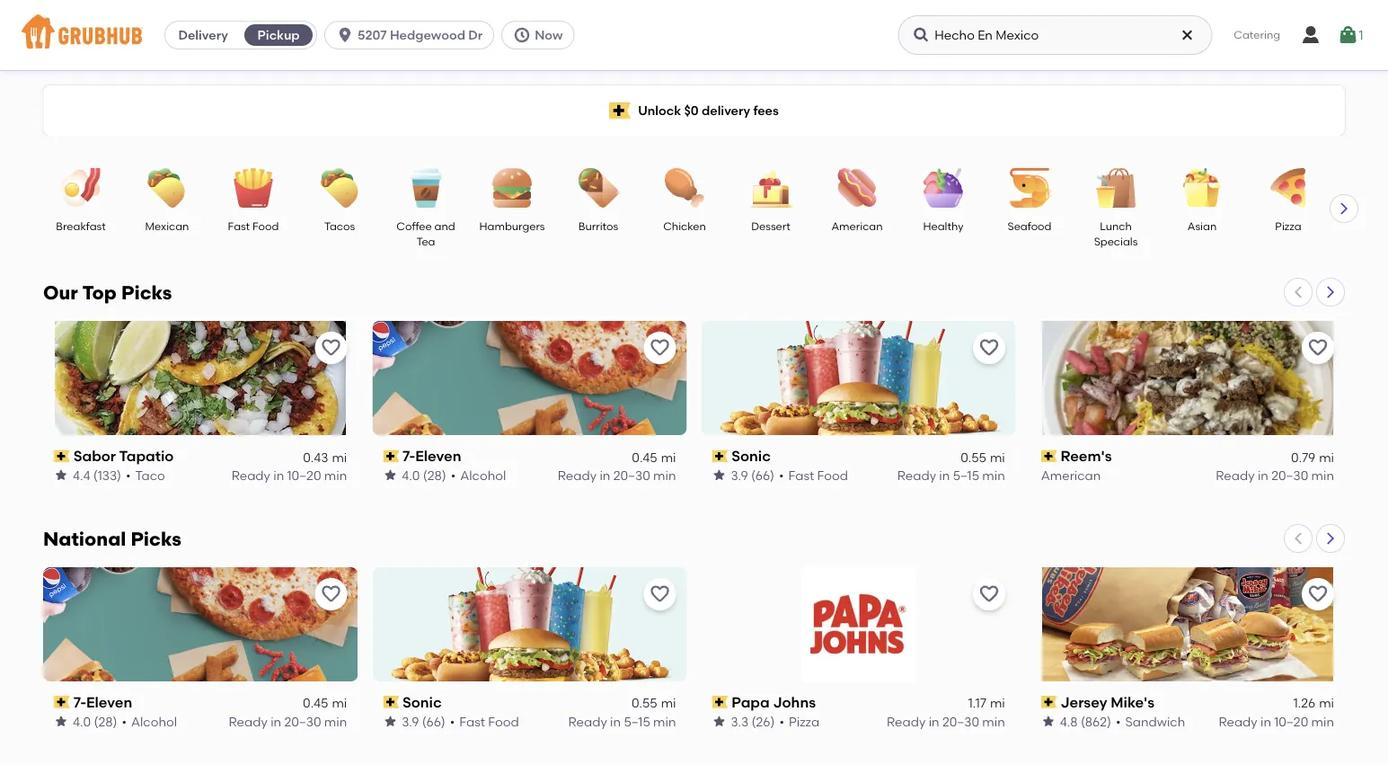 Task type: describe. For each thing, give the bounding box(es) containing it.
1 vertical spatial 0.45 mi
[[303, 696, 347, 711]]

save this restaurant image for jersey mike's
[[1308, 583, 1330, 605]]

1 horizontal spatial 0.45
[[632, 449, 658, 465]]

burritos
[[579, 219, 619, 232]]

1 vertical spatial 3.9
[[402, 714, 419, 729]]

ready in 10–20 min for sabor tapatio
[[232, 468, 347, 483]]

1 button
[[1338, 19, 1364, 51]]

• fast food for sonic subscription pass icon
[[779, 468, 848, 483]]

1 vertical spatial food
[[818, 468, 848, 483]]

1 vertical spatial alcohol
[[131, 714, 177, 729]]

hamburgers image
[[481, 168, 544, 208]]

1
[[1360, 27, 1364, 43]]

sonic logo image for subscription pass image for sonic's save this restaurant image
[[373, 567, 687, 681]]

subscription pass image for 7-eleven
[[383, 450, 399, 462]]

subscription pass image for jersey mike's
[[1042, 696, 1058, 709]]

5207 hedgewood dr
[[358, 27, 483, 43]]

0 horizontal spatial fast
[[228, 219, 250, 232]]

• sandwich
[[1116, 714, 1186, 729]]

0 vertical spatial alcohol
[[460, 468, 506, 483]]

subscription pass image for reem's
[[1042, 450, 1058, 462]]

mi for reem's logo at the right of page
[[1320, 449, 1335, 465]]

fast food image
[[222, 168, 285, 208]]

1 vertical spatial american
[[1042, 468, 1102, 483]]

our top picks
[[43, 281, 172, 304]]

• fast food for subscription pass image for sonic
[[450, 714, 519, 729]]

1.26 mi
[[1294, 696, 1335, 711]]

1 horizontal spatial fast
[[460, 714, 485, 729]]

4.0 (28) for subscription pass icon corresponding to 7-eleven
[[402, 468, 446, 483]]

healthy image
[[912, 168, 975, 208]]

smoothi
[[1347, 219, 1389, 248]]

(133)
[[93, 468, 121, 483]]

breakfast image
[[49, 168, 112, 208]]

0 vertical spatial american
[[832, 219, 883, 232]]

0 vertical spatial 5–15
[[954, 468, 980, 483]]

subscription pass image for papa johns
[[712, 696, 728, 709]]

(66) for subscription pass image for sonic
[[422, 714, 446, 729]]

breakfast
[[56, 219, 106, 232]]

1 horizontal spatial 0.55 mi
[[961, 449, 1006, 465]]

0.79
[[1292, 449, 1316, 465]]

tacos image
[[308, 168, 371, 208]]

1 vertical spatial (28)
[[94, 714, 117, 729]]

delivery button
[[166, 21, 241, 49]]

burritos image
[[567, 168, 630, 208]]

4.0 (28) for subscription pass image corresponding to 7-eleven
[[73, 714, 117, 729]]

mexican
[[145, 219, 189, 232]]

0 vertical spatial 0.45 mi
[[632, 449, 676, 465]]

ready in 10–20 min for jersey mike's
[[1219, 714, 1335, 729]]

lunch specials image
[[1085, 168, 1148, 208]]

mi for "papa johns logo"
[[991, 696, 1006, 711]]

coffee and tea image
[[395, 168, 458, 208]]

1 vertical spatial 0.45
[[303, 696, 328, 711]]

reem's logo image
[[1031, 321, 1346, 435]]

4.4
[[73, 468, 90, 483]]

coffee
[[397, 219, 432, 232]]

healthy
[[924, 219, 964, 232]]

delivery
[[702, 103, 751, 118]]

5207 hedgewood dr button
[[325, 21, 502, 49]]

main navigation navigation
[[0, 0, 1389, 70]]

svg image
[[913, 26, 931, 44]]

1 vertical spatial 4.0
[[73, 714, 91, 729]]

papa johns logo image
[[802, 567, 916, 681]]

1 vertical spatial 0.55 mi
[[632, 696, 676, 711]]

reem's
[[1061, 447, 1113, 465]]

mexican image
[[136, 168, 199, 208]]

1.17
[[969, 696, 987, 711]]

catering
[[1235, 28, 1281, 41]]

asian image
[[1171, 168, 1234, 208]]

1 vertical spatial ready in 5–15 min
[[569, 714, 676, 729]]

chicken image
[[654, 168, 716, 208]]

sabor
[[73, 447, 116, 465]]

now button
[[502, 21, 582, 49]]

mi for 7-eleven logo for save this restaurant icon for 7-eleven
[[332, 696, 347, 711]]

dessert image
[[740, 168, 803, 208]]

fees
[[754, 103, 779, 118]]

lunch specials
[[1095, 219, 1138, 248]]

delivery
[[178, 27, 228, 43]]

(862)
[[1081, 714, 1112, 729]]

0 horizontal spatial 3.9 (66)
[[402, 714, 446, 729]]

dr
[[469, 27, 483, 43]]

0 vertical spatial caret right icon image
[[1338, 201, 1352, 216]]

0 horizontal spatial food
[[253, 219, 279, 232]]

caret left icon image for our top picks
[[1292, 285, 1306, 299]]

0 horizontal spatial • alcohol
[[122, 714, 177, 729]]

save this restaurant image for reem's's subscription pass image
[[1308, 337, 1330, 359]]

1.26
[[1294, 696, 1316, 711]]

save this restaurant image for papa johns subscription pass icon
[[979, 583, 1000, 605]]

fast food
[[228, 219, 279, 232]]

1 horizontal spatial 3.9 (66)
[[731, 468, 775, 483]]

• pizza
[[780, 714, 820, 729]]

papa johns
[[732, 693, 816, 711]]

1 vertical spatial 7-eleven
[[73, 693, 132, 711]]

subscription pass image for sonic
[[712, 450, 728, 462]]

sonic logo image for save this restaurant image related to sonic subscription pass icon
[[702, 321, 1016, 435]]

0 vertical spatial eleven
[[416, 447, 462, 465]]

svg image for 1
[[1338, 24, 1360, 46]]

asian
[[1188, 219, 1217, 232]]

0 vertical spatial 0.55
[[961, 449, 987, 465]]

1 horizontal spatial 3.9
[[731, 468, 748, 483]]

grubhub plus flag logo image
[[610, 102, 631, 119]]

save this restaurant image for subscription pass icon corresponding to 7-eleven
[[650, 337, 671, 359]]

our
[[43, 281, 78, 304]]

jersey
[[1061, 693, 1108, 711]]

1.17 mi
[[969, 696, 1006, 711]]

save this restaurant image for 7-eleven
[[320, 583, 342, 605]]

chicken
[[664, 219, 706, 232]]

american image
[[826, 168, 889, 208]]

1 vertical spatial 7-
[[73, 693, 86, 711]]

0 vertical spatial 7-
[[403, 447, 416, 465]]

mi for jersey mike's logo
[[1320, 696, 1335, 711]]

0.43
[[303, 449, 328, 465]]

jersey mike's logo image
[[1031, 567, 1346, 681]]

7-eleven logo image for subscription pass icon corresponding to 7-eleven's save this restaurant image
[[373, 321, 687, 435]]

4.8
[[1061, 714, 1078, 729]]

pickup
[[258, 27, 300, 43]]

dessert
[[752, 219, 791, 232]]



Task type: locate. For each thing, give the bounding box(es) containing it.
(66)
[[752, 468, 775, 483], [422, 714, 446, 729]]

0 vertical spatial 10–20
[[287, 468, 321, 483]]

0 vertical spatial sonic logo image
[[702, 321, 1016, 435]]

10–20 for sabor tapatio
[[287, 468, 321, 483]]

0 horizontal spatial american
[[832, 219, 883, 232]]

in
[[274, 468, 284, 483], [600, 468, 611, 483], [940, 468, 951, 483], [1258, 468, 1269, 483], [271, 714, 281, 729], [611, 714, 621, 729], [929, 714, 940, 729], [1261, 714, 1272, 729]]

svg image inside 5207 hedgewood dr button
[[336, 26, 354, 44]]

svg image for 5207 hedgewood dr
[[336, 26, 354, 44]]

0 vertical spatial 0.45
[[632, 449, 658, 465]]

subscription pass image for sabor tapatio
[[54, 450, 70, 462]]

5–15
[[954, 468, 980, 483], [624, 714, 651, 729]]

0 vertical spatial food
[[253, 219, 279, 232]]

• fast food
[[779, 468, 848, 483], [450, 714, 519, 729]]

mike's
[[1111, 693, 1155, 711]]

10–20 for jersey mike's
[[1275, 714, 1309, 729]]

4.4 (133)
[[73, 468, 121, 483]]

ready in 5–15 min
[[898, 468, 1006, 483], [569, 714, 676, 729]]

2 vertical spatial food
[[488, 714, 519, 729]]

1 horizontal spatial • fast food
[[779, 468, 848, 483]]

save this restaurant image
[[320, 583, 342, 605], [1308, 583, 1330, 605]]

0.79 mi
[[1292, 449, 1335, 465]]

7-eleven
[[403, 447, 462, 465], [73, 693, 132, 711]]

caret left icon image for national picks
[[1292, 531, 1306, 546]]

1 horizontal spatial 0.55
[[961, 449, 987, 465]]

0 horizontal spatial sonic
[[403, 693, 442, 711]]

5207
[[358, 27, 387, 43]]

• taco
[[126, 468, 165, 483]]

2 horizontal spatial food
[[818, 468, 848, 483]]

2 caret left icon image from the top
[[1292, 531, 1306, 546]]

ready
[[232, 468, 271, 483], [558, 468, 597, 483], [898, 468, 937, 483], [1217, 468, 1255, 483], [229, 714, 268, 729], [569, 714, 607, 729], [887, 714, 926, 729], [1219, 714, 1258, 729]]

2 vertical spatial fast
[[460, 714, 485, 729]]

3.3 (26)
[[731, 714, 775, 729]]

0 horizontal spatial 4.0 (28)
[[73, 714, 117, 729]]

1 horizontal spatial 7-eleven
[[403, 447, 462, 465]]

caret right icon image for our top picks
[[1324, 285, 1339, 299]]

10–20 down 0.43
[[287, 468, 321, 483]]

mi
[[332, 449, 347, 465], [661, 449, 676, 465], [991, 449, 1006, 465], [1320, 449, 1335, 465], [332, 696, 347, 711], [661, 696, 676, 711], [991, 696, 1006, 711], [1320, 696, 1335, 711]]

0 horizontal spatial ready in 10–20 min
[[232, 468, 347, 483]]

1 horizontal spatial (66)
[[752, 468, 775, 483]]

1 vertical spatial 7-eleven logo image
[[43, 567, 358, 681]]

ready in 10–20 min down 1.26
[[1219, 714, 1335, 729]]

$0
[[684, 103, 699, 118]]

ready in 10–20 min down 0.43
[[232, 468, 347, 483]]

sabor tapatio
[[73, 447, 174, 465]]

subscription pass image for sonic
[[383, 696, 399, 709]]

1 horizontal spatial alcohol
[[460, 468, 506, 483]]

svg image inside 1 button
[[1338, 24, 1360, 46]]

ready in 10–20 min
[[232, 468, 347, 483], [1219, 714, 1335, 729]]

mi for 7-eleven logo related to subscription pass icon corresponding to 7-eleven's save this restaurant image
[[661, 449, 676, 465]]

1 vertical spatial 0.55
[[632, 696, 658, 711]]

pizza down the pizza image
[[1276, 219, 1302, 232]]

caret right icon image
[[1338, 201, 1352, 216], [1324, 285, 1339, 299], [1324, 531, 1339, 546]]

1 vertical spatial • fast food
[[450, 714, 519, 729]]

mi for sonic logo associated with save this restaurant image related to sonic subscription pass icon
[[991, 449, 1006, 465]]

sonic
[[732, 447, 771, 465], [403, 693, 442, 711]]

1 vertical spatial • alcohol
[[122, 714, 177, 729]]

and
[[435, 219, 455, 232]]

seafood
[[1008, 219, 1052, 232]]

1 save this restaurant image from the left
[[320, 583, 342, 605]]

0 horizontal spatial 0.55
[[632, 696, 658, 711]]

3.3
[[731, 714, 749, 729]]

subscription pass image
[[54, 450, 70, 462], [383, 450, 399, 462], [712, 450, 728, 462], [712, 696, 728, 709]]

1 vertical spatial 4.0 (28)
[[73, 714, 117, 729]]

1 vertical spatial 10–20
[[1275, 714, 1309, 729]]

1 horizontal spatial save this restaurant image
[[1308, 583, 1330, 605]]

0 horizontal spatial 0.45 mi
[[303, 696, 347, 711]]

save this restaurant image for subscription pass image for sonic
[[650, 583, 671, 605]]

0 horizontal spatial sonic logo image
[[373, 567, 687, 681]]

0 vertical spatial 0.55 mi
[[961, 449, 1006, 465]]

subscription pass image
[[1042, 450, 1058, 462], [54, 696, 70, 709], [383, 696, 399, 709], [1042, 696, 1058, 709]]

4.0 (28)
[[402, 468, 446, 483], [73, 714, 117, 729]]

0 vertical spatial 3.9
[[731, 468, 748, 483]]

hedgewood
[[390, 27, 466, 43]]

0 vertical spatial pizza
[[1276, 219, 1302, 232]]

0 vertical spatial fast
[[228, 219, 250, 232]]

0 horizontal spatial pizza
[[789, 714, 820, 729]]

subscription pass image for 7-eleven
[[54, 696, 70, 709]]

ready in 20–30 min
[[558, 468, 676, 483], [1217, 468, 1335, 483], [229, 714, 347, 729], [887, 714, 1006, 729]]

1 horizontal spatial sonic logo image
[[702, 321, 1016, 435]]

1 vertical spatial ready in 10–20 min
[[1219, 714, 1335, 729]]

1 horizontal spatial 7-
[[403, 447, 416, 465]]

1 vertical spatial sonic logo image
[[373, 567, 687, 681]]

1 horizontal spatial pizza
[[1276, 219, 1302, 232]]

(28)
[[423, 468, 446, 483], [94, 714, 117, 729]]

svg image
[[1301, 24, 1322, 46], [1338, 24, 1360, 46], [336, 26, 354, 44], [513, 26, 531, 44], [1181, 28, 1195, 42]]

fast
[[228, 219, 250, 232], [789, 468, 815, 483], [460, 714, 485, 729]]

johns
[[774, 693, 816, 711]]

american down "american" image
[[832, 219, 883, 232]]

hamburgers
[[480, 219, 545, 232]]

2 horizontal spatial fast
[[789, 468, 815, 483]]

american
[[832, 219, 883, 232], [1042, 468, 1102, 483]]

national
[[43, 528, 126, 551]]

save this restaurant image for sonic subscription pass icon
[[979, 337, 1000, 359]]

2 save this restaurant image from the left
[[1308, 583, 1330, 605]]

7-
[[403, 447, 416, 465], [73, 693, 86, 711]]

0.43 mi
[[303, 449, 347, 465]]

food
[[253, 219, 279, 232], [818, 468, 848, 483], [488, 714, 519, 729]]

0 vertical spatial sonic
[[732, 447, 771, 465]]

mi for 'sabor tapatio logo'
[[332, 449, 347, 465]]

1 horizontal spatial ready in 10–20 min
[[1219, 714, 1335, 729]]

0 vertical spatial 4.0
[[402, 468, 420, 483]]

tapatio
[[119, 447, 174, 465]]

american down reem's
[[1042, 468, 1102, 483]]

sandwich
[[1126, 714, 1186, 729]]

tacos
[[324, 219, 355, 232]]

unlock
[[638, 103, 681, 118]]

0 horizontal spatial 7-
[[73, 693, 86, 711]]

tea
[[417, 235, 436, 248]]

1 horizontal spatial 10–20
[[1275, 714, 1309, 729]]

10–20
[[287, 468, 321, 483], [1275, 714, 1309, 729]]

top
[[82, 281, 117, 304]]

0 vertical spatial • alcohol
[[451, 468, 506, 483]]

national picks
[[43, 528, 182, 551]]

jersey mike's
[[1061, 693, 1155, 711]]

0 horizontal spatial 4.0
[[73, 714, 91, 729]]

save this restaurant image
[[320, 337, 342, 359], [650, 337, 671, 359], [979, 337, 1000, 359], [1308, 337, 1330, 359], [650, 583, 671, 605], [979, 583, 1000, 605]]

1 horizontal spatial ready in 5–15 min
[[898, 468, 1006, 483]]

catering button
[[1222, 15, 1294, 55]]

star icon image
[[54, 468, 68, 483], [383, 468, 398, 483], [712, 468, 727, 483], [54, 714, 68, 729], [383, 714, 398, 729], [712, 714, 727, 729], [1042, 714, 1056, 729]]

1 horizontal spatial 7-eleven logo image
[[373, 321, 687, 435]]

1 horizontal spatial eleven
[[416, 447, 462, 465]]

1 horizontal spatial sonic
[[732, 447, 771, 465]]

now
[[535, 27, 563, 43]]

1 caret left icon image from the top
[[1292, 285, 1306, 299]]

0 horizontal spatial save this restaurant image
[[320, 583, 342, 605]]

0 horizontal spatial ready in 5–15 min
[[569, 714, 676, 729]]

1 vertical spatial fast
[[789, 468, 815, 483]]

1 horizontal spatial 4.0 (28)
[[402, 468, 446, 483]]

save this restaurant button
[[315, 332, 347, 364], [644, 332, 676, 364], [973, 332, 1006, 364], [1303, 332, 1335, 364], [315, 578, 347, 610], [644, 578, 676, 610], [973, 578, 1006, 610], [1303, 578, 1335, 610]]

0.45
[[632, 449, 658, 465], [303, 696, 328, 711]]

10–20 down 1.26
[[1275, 714, 1309, 729]]

(26)
[[752, 714, 775, 729]]

pizza down johns
[[789, 714, 820, 729]]

0 horizontal spatial 7-eleven logo image
[[43, 567, 358, 681]]

• alcohol
[[451, 468, 506, 483], [122, 714, 177, 729]]

svg image for now
[[513, 26, 531, 44]]

0 vertical spatial caret left icon image
[[1292, 285, 1306, 299]]

1 vertical spatial picks
[[131, 528, 182, 551]]

picks right top
[[121, 281, 172, 304]]

0 vertical spatial 3.9 (66)
[[731, 468, 775, 483]]

unlock $0 delivery fees
[[638, 103, 779, 118]]

0 vertical spatial 7-eleven logo image
[[373, 321, 687, 435]]

1 vertical spatial caret right icon image
[[1324, 285, 1339, 299]]

svg image inside now button
[[513, 26, 531, 44]]

7-eleven logo image
[[373, 321, 687, 435], [43, 567, 358, 681]]

coffee and tea
[[397, 219, 455, 248]]

1 horizontal spatial food
[[488, 714, 519, 729]]

taco
[[135, 468, 165, 483]]

pizza image
[[1258, 168, 1321, 208]]

7-eleven logo image for save this restaurant icon for 7-eleven
[[43, 567, 358, 681]]

0 vertical spatial ready in 5–15 min
[[898, 468, 1006, 483]]

1 vertical spatial eleven
[[86, 693, 132, 711]]

0 vertical spatial (28)
[[423, 468, 446, 483]]

0.55
[[961, 449, 987, 465], [632, 696, 658, 711]]

picks down taco
[[131, 528, 182, 551]]

picks
[[121, 281, 172, 304], [131, 528, 182, 551]]

caret left icon image
[[1292, 285, 1306, 299], [1292, 531, 1306, 546]]

1 vertical spatial caret left icon image
[[1292, 531, 1306, 546]]

0 vertical spatial • fast food
[[779, 468, 848, 483]]

0 horizontal spatial 7-eleven
[[73, 693, 132, 711]]

1 vertical spatial pizza
[[789, 714, 820, 729]]

mi for sonic logo associated with subscription pass image for sonic's save this restaurant image
[[661, 696, 676, 711]]

0 vertical spatial 7-eleven
[[403, 447, 462, 465]]

0 vertical spatial 4.0 (28)
[[402, 468, 446, 483]]

papa
[[732, 693, 770, 711]]

0 horizontal spatial 5–15
[[624, 714, 651, 729]]

1 horizontal spatial (28)
[[423, 468, 446, 483]]

sabor tapatio logo image
[[55, 321, 346, 435]]

1 horizontal spatial 4.0
[[402, 468, 420, 483]]

3.9 (66)
[[731, 468, 775, 483], [402, 714, 446, 729]]

min
[[324, 468, 347, 483], [654, 468, 676, 483], [983, 468, 1006, 483], [1312, 468, 1335, 483], [324, 714, 347, 729], [654, 714, 676, 729], [983, 714, 1006, 729], [1312, 714, 1335, 729]]

Search for food, convenience, alcohol... search field
[[898, 15, 1213, 55]]

lunch
[[1101, 219, 1132, 232]]

seafood image
[[999, 168, 1062, 208]]

0.45 mi
[[632, 449, 676, 465], [303, 696, 347, 711]]

sonic logo image
[[702, 321, 1016, 435], [373, 567, 687, 681]]

4.8 (862)
[[1061, 714, 1112, 729]]

1 vertical spatial 3.9 (66)
[[402, 714, 446, 729]]

0 horizontal spatial • fast food
[[450, 714, 519, 729]]

0 horizontal spatial eleven
[[86, 693, 132, 711]]

1 horizontal spatial 5–15
[[954, 468, 980, 483]]

eleven
[[416, 447, 462, 465], [86, 693, 132, 711]]

alcohol
[[460, 468, 506, 483], [131, 714, 177, 729]]

0 horizontal spatial 10–20
[[287, 468, 321, 483]]

pizza
[[1276, 219, 1302, 232], [789, 714, 820, 729]]

specials
[[1095, 235, 1138, 248]]

0 vertical spatial picks
[[121, 281, 172, 304]]

1 vertical spatial 5–15
[[624, 714, 651, 729]]

0 horizontal spatial 3.9
[[402, 714, 419, 729]]

(66) for sonic subscription pass icon
[[752, 468, 775, 483]]

pickup button
[[241, 21, 317, 49]]

caret right icon image for national picks
[[1324, 531, 1339, 546]]

save this restaurant image for sabor tapatio subscription pass icon
[[320, 337, 342, 359]]

1 horizontal spatial 0.45 mi
[[632, 449, 676, 465]]



Task type: vqa. For each thing, say whether or not it's contained in the screenshot.
the • Alcohol to the right
yes



